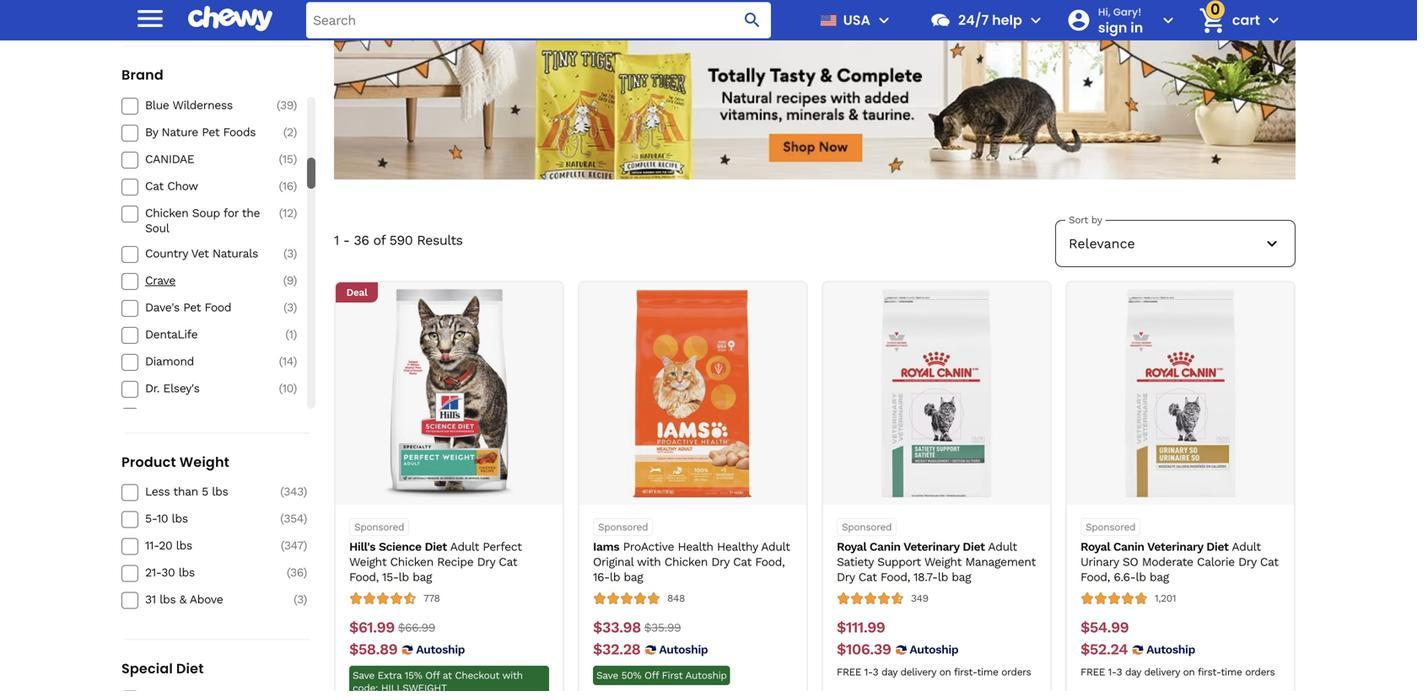 Task type: locate. For each thing, give the bounding box(es) containing it.
$111.99 text field
[[837, 619, 885, 638]]

0 horizontal spatial 1-
[[864, 667, 873, 679]]

( 3 )
[[283, 247, 297, 261], [283, 301, 297, 315], [294, 593, 307, 607]]

3 bag from the left
[[952, 571, 971, 585]]

( for 31 lbs & above
[[294, 593, 297, 607]]

) for by nature pet foods
[[293, 125, 297, 139]]

dry for $52.24
[[1238, 555, 1256, 569]]

adult for $52.24
[[1232, 540, 1261, 554]]

food, inside adult perfect weight chicken recipe dry cat food, 15-lb bag
[[349, 571, 379, 585]]

in
[[1131, 18, 1143, 37]]

dry for $106.39
[[837, 571, 855, 585]]

) for blue wilderness
[[293, 98, 297, 112]]

cat
[[145, 179, 164, 193], [499, 555, 517, 569], [733, 555, 752, 569], [1260, 555, 1279, 569], [858, 571, 877, 585]]

lb inside adult perfect weight chicken recipe dry cat food, 15-lb bag
[[399, 571, 409, 585]]

sign
[[1098, 18, 1127, 37]]

pet down blue wilderness link
[[202, 125, 219, 139]]

on for $111.99
[[939, 667, 951, 679]]

lbs
[[212, 485, 228, 499], [172, 512, 188, 526], [176, 539, 192, 553], [179, 566, 195, 580], [160, 593, 176, 607]]

( 347 )
[[281, 539, 307, 553]]

36 right - at the top left of page
[[354, 232, 369, 248]]

pet left "food"
[[183, 301, 201, 315]]

1 horizontal spatial free
[[1081, 667, 1105, 679]]

gary!
[[1113, 5, 1142, 19]]

1 bag from the left
[[413, 571, 432, 585]]

lbs right 20
[[176, 539, 192, 553]]

first-
[[954, 667, 977, 679], [1198, 667, 1221, 679]]

1 free 1-3 day delivery on first-time orders from the left
[[837, 667, 1031, 679]]

1 1- from the left
[[864, 667, 873, 679]]

0 horizontal spatial with
[[502, 670, 523, 682]]

347
[[284, 539, 303, 553]]

food, down support
[[881, 571, 910, 585]]

diet up calorie at the right
[[1206, 540, 1229, 554]]

dry for $58.89
[[477, 555, 495, 569]]

0 horizontal spatial first-
[[954, 667, 977, 679]]

0 vertical spatial ( 3 )
[[283, 247, 297, 261]]

10 up 20
[[157, 512, 168, 526]]

time for $52.24
[[1221, 667, 1242, 679]]

( for country vet naturals
[[283, 247, 287, 261]]

lb for $106.39
[[938, 571, 948, 585]]

2 time from the left
[[1221, 667, 1242, 679]]

1 time from the left
[[977, 667, 998, 679]]

free down $52.24 text box
[[1081, 667, 1105, 679]]

( for crave
[[283, 274, 287, 288]]

2 horizontal spatial on
[[1183, 667, 1195, 679]]

cat for $58.89
[[499, 555, 517, 569]]

veterinary up moderate
[[1147, 540, 1203, 554]]

$32.28
[[593, 641, 641, 659]]

bag down moderate
[[1150, 571, 1169, 585]]

11-
[[145, 539, 159, 553]]

0 horizontal spatial veterinary
[[903, 540, 959, 554]]

royal canin veterinary diet up support
[[837, 540, 985, 554]]

bag down original
[[624, 571, 643, 585]]

0 horizontal spatial delivery
[[900, 667, 936, 679]]

1 horizontal spatial weight
[[349, 555, 386, 569]]

food, down healthy
[[755, 555, 785, 569]]

cat right calorie at the right
[[1260, 555, 1279, 569]]

16
[[282, 179, 293, 193]]

off right 50%
[[644, 670, 659, 682]]

time for $106.39
[[977, 667, 998, 679]]

day for $106.39
[[881, 667, 897, 679]]

1 vertical spatial 36
[[290, 566, 303, 580]]

items image
[[1197, 6, 1227, 35]]

food, for $106.39
[[881, 571, 910, 585]]

15-
[[382, 571, 399, 585]]

cat down perfect
[[499, 555, 517, 569]]

vet
[[191, 247, 209, 261]]

totally tasty & complete natural recipes with added vitamins, minerals & taurine shop now image
[[334, 38, 1296, 180]]

( 16 )
[[279, 179, 297, 193]]

lb for $52.24
[[1136, 571, 1146, 585]]

soup
[[192, 206, 220, 220]]

royal canin veterinary diet for $111.99
[[837, 540, 985, 554]]

4 sponsored from the left
[[1086, 522, 1136, 534]]

0 vertical spatial pet
[[202, 125, 219, 139]]

save inside save extra 15% off at checkout with code: hillsweight
[[353, 670, 374, 682]]

24/7 help
[[958, 11, 1022, 30]]

bag inside adult perfect weight chicken recipe dry cat food, 15-lb bag
[[413, 571, 432, 585]]

1 horizontal spatial with
[[637, 555, 661, 569]]

3 down the ( 36 )
[[297, 593, 303, 607]]

0 horizontal spatial day
[[881, 667, 897, 679]]

1 free from the left
[[837, 667, 861, 679]]

diet up recipe
[[425, 540, 447, 554]]

0 horizontal spatial free 1-3 day delivery on first-time orders
[[837, 667, 1031, 679]]

2 horizontal spatial save
[[596, 670, 618, 682]]

0 horizontal spatial orders
[[1001, 667, 1031, 679]]

0 horizontal spatial royal
[[837, 540, 866, 554]]

2 sponsored from the left
[[598, 522, 648, 534]]

1 vertical spatial ( 3 )
[[283, 301, 297, 315]]

dry down perfect
[[477, 555, 495, 569]]

adult inside adult perfect weight chicken recipe dry cat food, 15-lb bag
[[450, 540, 479, 554]]

lb inside adult satiety support weight management dry cat food, 18.7-lb bag
[[938, 571, 948, 585]]

( 3 ) up '( 9 )'
[[283, 247, 297, 261]]

1 horizontal spatial off
[[644, 670, 659, 682]]

1 canin from the left
[[870, 540, 901, 554]]

5-10 lbs link
[[145, 512, 265, 527]]

dave's pet food
[[145, 301, 231, 315]]

3 up '( 9 )'
[[287, 247, 293, 261]]

food, down urinary
[[1081, 571, 1110, 585]]

1 vertical spatial 10
[[157, 512, 168, 526]]

24/7 help link
[[923, 0, 1022, 40]]

5-10 lbs
[[145, 512, 188, 526]]

food, inside the proactive health healthy adult original with chicken dry cat food, 16-lb bag
[[755, 555, 785, 569]]

1 orders from the left
[[1001, 667, 1031, 679]]

1 vertical spatial 1
[[289, 328, 293, 342]]

adult inside the proactive health healthy adult original with chicken dry cat food, 16-lb bag
[[761, 540, 790, 554]]

1 horizontal spatial chicken
[[390, 555, 433, 569]]

1 horizontal spatial royal canin veterinary diet
[[1081, 540, 1229, 554]]

31 lbs & above link
[[145, 593, 265, 608]]

0 vertical spatial with
[[637, 555, 661, 569]]

adult satiety support weight management dry cat food, 18.7-lb bag
[[837, 540, 1036, 585]]

3 down '( 9 )'
[[287, 301, 293, 315]]

2 bag from the left
[[624, 571, 643, 585]]

diet
[[425, 540, 447, 554], [963, 540, 985, 554], [1206, 540, 1229, 554], [176, 660, 204, 679]]

dry down healthy
[[711, 555, 729, 569]]

1 horizontal spatial 1
[[334, 232, 339, 248]]

food, inside adult urinary so moderate calorie dry cat food, 6.6-lb bag
[[1081, 571, 1110, 585]]

) for canidae
[[293, 152, 297, 166]]

$54.99 text field
[[1081, 619, 1129, 638]]

adult for $58.89
[[450, 540, 479, 554]]

1 horizontal spatial 1-
[[1108, 667, 1116, 679]]

dry inside adult satiety support weight management dry cat food, 18.7-lb bag
[[837, 571, 855, 585]]

urinary
[[1081, 555, 1119, 569]]

sponsored for $106.39
[[842, 522, 892, 534]]

royal canin veterinary diet up moderate
[[1081, 540, 1229, 554]]

( 3 ) for 31 lbs & above
[[294, 593, 307, 607]]

delivery for $52.24
[[1144, 667, 1180, 679]]

sponsored up iams
[[598, 522, 648, 534]]

adult right healthy
[[761, 540, 790, 554]]

original
[[593, 555, 634, 569]]

2 veterinary from the left
[[1147, 540, 1203, 554]]

1 first- from the left
[[954, 667, 977, 679]]

help
[[992, 11, 1022, 30]]

blue wilderness
[[145, 98, 233, 112]]

1 veterinary from the left
[[903, 540, 959, 554]]

848
[[667, 593, 685, 605]]

( 354 )
[[280, 512, 307, 526]]

veterinary up 18.7-
[[903, 540, 959, 554]]

chicken down health
[[664, 555, 708, 569]]

$61.99
[[349, 619, 395, 637]]

1 horizontal spatial 36
[[354, 232, 369, 248]]

chicken soup for the soul link
[[145, 206, 265, 236]]

lbs for 11-20 lbs
[[176, 539, 192, 553]]

4 lb from the left
[[1136, 571, 1146, 585]]

2 1- from the left
[[1108, 667, 1116, 679]]

save left an
[[143, 13, 165, 25]]

4 adult from the left
[[1232, 540, 1261, 554]]

royal up urinary
[[1081, 540, 1110, 554]]

2 canin from the left
[[1113, 540, 1144, 554]]

weight up 18.7-
[[924, 555, 962, 569]]

weight up 5
[[179, 453, 229, 472]]

weight down 'hill's'
[[349, 555, 386, 569]]

autoship down 1,201
[[1146, 643, 1195, 657]]

every
[[241, 13, 266, 25]]

1- down $52.24 text box
[[1108, 667, 1116, 679]]

free down $106.39 text field
[[837, 667, 861, 679]]

0 horizontal spatial 10
[[157, 512, 168, 526]]

) for dr. elsey's
[[293, 382, 297, 396]]

2 free 1-3 day delivery on first-time orders from the left
[[1081, 667, 1275, 679]]

save for $61.99
[[353, 670, 374, 682]]

0 horizontal spatial royal canin veterinary diet
[[837, 540, 985, 554]]

$61.99 $66.99
[[349, 619, 435, 637]]

free 1-3 day delivery on first-time orders down 1,201
[[1081, 667, 1275, 679]]

( 343 )
[[280, 485, 307, 499]]

0 horizontal spatial time
[[977, 667, 998, 679]]

2 first- from the left
[[1198, 667, 1221, 679]]

off
[[425, 670, 440, 682], [644, 670, 659, 682]]

with down proactive at bottom left
[[637, 555, 661, 569]]

day down $52.24 text box
[[1125, 667, 1141, 679]]

adult up calorie at the right
[[1232, 540, 1261, 554]]

0 vertical spatial 10
[[282, 382, 293, 396]]

weight inside adult perfect weight chicken recipe dry cat food, 15-lb bag
[[349, 555, 386, 569]]

royal up satiety
[[837, 540, 866, 554]]

1 horizontal spatial on
[[939, 667, 951, 679]]

10 for 5-
[[157, 512, 168, 526]]

) for crave
[[293, 274, 297, 288]]

autoship up at
[[416, 643, 465, 657]]

$58.89
[[349, 641, 397, 659]]

2 horizontal spatial chicken
[[664, 555, 708, 569]]

0 horizontal spatial 1
[[289, 328, 293, 342]]

food, left 15-
[[349, 571, 379, 585]]

crave link
[[145, 273, 265, 289]]

submit search image
[[742, 10, 762, 30]]

0 horizontal spatial off
[[425, 670, 440, 682]]

0 vertical spatial 1
[[334, 232, 339, 248]]

( for canidae
[[279, 152, 282, 166]]

1 horizontal spatial time
[[1221, 667, 1242, 679]]

save
[[143, 13, 165, 25], [353, 670, 374, 682], [596, 670, 618, 682]]

) for dave's pet food
[[293, 301, 297, 315]]

diamond
[[145, 355, 194, 369]]

orders
[[1001, 667, 1031, 679], [1245, 667, 1275, 679]]

( 12 )
[[279, 206, 297, 220]]

special
[[121, 660, 173, 679]]

1 horizontal spatial delivery
[[1144, 667, 1180, 679]]

canin for $54.99
[[1113, 540, 1144, 554]]

food, for $58.89
[[349, 571, 379, 585]]

1 left - at the top left of page
[[334, 232, 339, 248]]

day
[[881, 667, 897, 679], [1125, 667, 1141, 679]]

2 delivery from the left
[[1144, 667, 1180, 679]]

1 adult from the left
[[450, 540, 479, 554]]

menu image
[[133, 1, 167, 35]]

3 lb from the left
[[938, 571, 948, 585]]

1 sponsored from the left
[[354, 522, 404, 534]]

order!
[[269, 13, 296, 25]]

2 vertical spatial ( 3 )
[[294, 593, 307, 607]]

$33.98 text field
[[593, 619, 641, 638]]

lbs right 30
[[179, 566, 195, 580]]

1 vertical spatial with
[[502, 670, 523, 682]]

lb inside adult urinary so moderate calorie dry cat food, 6.6-lb bag
[[1136, 571, 1146, 585]]

cat inside adult satiety support weight management dry cat food, 18.7-lb bag
[[858, 571, 877, 585]]

36 down ( 347 )
[[290, 566, 303, 580]]

( for dave's pet food
[[283, 301, 287, 315]]

( 1 )
[[285, 328, 297, 342]]

adult
[[450, 540, 479, 554], [761, 540, 790, 554], [988, 540, 1017, 554], [1232, 540, 1261, 554]]

weight
[[179, 453, 229, 472], [349, 555, 386, 569], [924, 555, 962, 569]]

1 delivery from the left
[[900, 667, 936, 679]]

) for dentalife
[[293, 328, 297, 342]]

1 lb from the left
[[399, 571, 409, 585]]

) for 31 lbs & above
[[303, 593, 307, 607]]

1 horizontal spatial royal
[[1081, 540, 1110, 554]]

12
[[283, 206, 293, 220]]

3 down $52.24 text box
[[1116, 667, 1122, 679]]

dry inside adult urinary so moderate calorie dry cat food, 6.6-lb bag
[[1238, 555, 1256, 569]]

1- down $106.39 text field
[[864, 667, 873, 679]]

free
[[837, 667, 861, 679], [1081, 667, 1105, 679]]

0 horizontal spatial on
[[226, 13, 238, 25]]

of
[[373, 232, 385, 248]]

( 3 ) for dave's pet food
[[283, 301, 297, 315]]

( for blue wilderness
[[277, 98, 280, 112]]

cat down satiety
[[858, 571, 877, 585]]

2 orders from the left
[[1245, 667, 1275, 679]]

dry inside adult perfect weight chicken recipe dry cat food, 15-lb bag
[[477, 555, 495, 569]]

free 1-3 day delivery on first-time orders down $106.39 text field
[[837, 667, 1031, 679]]

0 horizontal spatial chicken
[[145, 206, 188, 220]]

iams proactive health healthy adult original with chicken dry cat food, 16-lb bag image
[[588, 289, 798, 499]]

)
[[293, 98, 297, 112], [293, 125, 297, 139], [293, 152, 297, 166], [293, 179, 297, 193], [293, 206, 297, 220], [293, 247, 297, 261], [293, 274, 297, 288], [293, 301, 297, 315], [293, 328, 297, 342], [293, 355, 297, 369], [293, 382, 297, 396], [303, 485, 307, 499], [303, 512, 307, 526], [303, 539, 307, 553], [303, 566, 307, 580], [303, 593, 307, 607]]

delivery down 349 in the right bottom of the page
[[900, 667, 936, 679]]

save left 50%
[[596, 670, 618, 682]]

adult inside adult satiety support weight management dry cat food, 18.7-lb bag
[[988, 540, 1017, 554]]

1 horizontal spatial save
[[353, 670, 374, 682]]

chicken down science at the bottom left of page
[[390, 555, 433, 569]]

bag up 778
[[413, 571, 432, 585]]

adult up recipe
[[450, 540, 479, 554]]

1 horizontal spatial orders
[[1245, 667, 1275, 679]]

349
[[911, 593, 928, 605]]

$35.99
[[644, 621, 681, 635]]

sponsored up satiety
[[842, 522, 892, 534]]

royal canin veterinary diet
[[837, 540, 985, 554], [1081, 540, 1229, 554]]

3 for country vet naturals
[[287, 247, 293, 261]]

2 royal canin veterinary diet from the left
[[1081, 540, 1229, 554]]

24/7
[[958, 11, 989, 30]]

0 horizontal spatial free
[[837, 667, 861, 679]]

cat left the chow
[[145, 179, 164, 193]]

0 horizontal spatial pet
[[183, 301, 201, 315]]

$52.24 text field
[[1081, 641, 1128, 660]]

3
[[287, 247, 293, 261], [287, 301, 293, 315], [297, 593, 303, 607], [873, 667, 878, 679], [1116, 667, 1122, 679]]

dry right calorie at the right
[[1238, 555, 1256, 569]]

( for chicken soup for the soul
[[279, 206, 283, 220]]

special diet
[[121, 660, 204, 679]]

lbs down than
[[172, 512, 188, 526]]

Search text field
[[306, 2, 771, 38]]

royal canin veterinary diet adult urinary so moderate calorie dry cat food, 6.6-lb bag image
[[1076, 289, 1285, 499]]

food, inside adult satiety support weight management dry cat food, 18.7-lb bag
[[881, 571, 910, 585]]

delivery for $106.39
[[900, 667, 936, 679]]

2 lb from the left
[[610, 571, 620, 585]]

lbs for 21-30 lbs
[[179, 566, 195, 580]]

canidae link
[[145, 152, 265, 167]]

cart
[[1232, 11, 1260, 30]]

2 day from the left
[[1125, 667, 1141, 679]]

canin up support
[[870, 540, 901, 554]]

moderate
[[1142, 555, 1193, 569]]

cat down healthy
[[733, 555, 752, 569]]

with right checkout
[[502, 670, 523, 682]]

2 royal from the left
[[1081, 540, 1110, 554]]

$61.99 text field
[[349, 619, 395, 638]]

1 up ( 14 )
[[289, 328, 293, 342]]

autoship up "first"
[[659, 643, 708, 657]]

autoship down 349 in the right bottom of the page
[[910, 643, 958, 657]]

1 horizontal spatial 10
[[282, 382, 293, 396]]

delivery down 1,201
[[1144, 667, 1180, 679]]

2 horizontal spatial weight
[[924, 555, 962, 569]]

off left at
[[425, 670, 440, 682]]

bag inside adult urinary so moderate calorie dry cat food, 6.6-lb bag
[[1150, 571, 1169, 585]]

bag inside adult satiety support weight management dry cat food, 18.7-lb bag
[[952, 571, 971, 585]]

sponsored up urinary
[[1086, 522, 1136, 534]]

lb inside the proactive health healthy adult original with chicken dry cat food, 16-lb bag
[[610, 571, 620, 585]]

0 vertical spatial 36
[[354, 232, 369, 248]]

first- for $52.24
[[1198, 667, 1221, 679]]

bag right 18.7-
[[952, 571, 971, 585]]

canin up so
[[1113, 540, 1144, 554]]

with inside the proactive health healthy adult original with chicken dry cat food, 16-lb bag
[[637, 555, 661, 569]]

save up code:
[[353, 670, 374, 682]]

( 3 ) down the ( 36 )
[[294, 593, 307, 607]]

11-20 lbs
[[145, 539, 192, 553]]

cat inside adult urinary so moderate calorie dry cat food, 6.6-lb bag
[[1260, 555, 1279, 569]]

) for country vet naturals
[[293, 247, 297, 261]]

chicken up soul
[[145, 206, 188, 220]]

4 bag from the left
[[1150, 571, 1169, 585]]

code:
[[353, 683, 378, 692]]

free for $52.24
[[1081, 667, 1105, 679]]

1 day from the left
[[881, 667, 897, 679]]

day down $106.39 text field
[[881, 667, 897, 679]]

0 horizontal spatial canin
[[870, 540, 901, 554]]

adult up management
[[988, 540, 1017, 554]]

2 adult from the left
[[761, 540, 790, 554]]

bag for $58.89
[[413, 571, 432, 585]]

autoship for $32.28
[[659, 643, 708, 657]]

1 royal from the left
[[837, 540, 866, 554]]

diet up management
[[963, 540, 985, 554]]

science
[[379, 540, 421, 554]]

veterinary for $111.99
[[903, 540, 959, 554]]

1 royal canin veterinary diet from the left
[[837, 540, 985, 554]]

1 horizontal spatial canin
[[1113, 540, 1144, 554]]

3 adult from the left
[[988, 540, 1017, 554]]

bag for $52.24
[[1150, 571, 1169, 585]]

1 horizontal spatial first-
[[1198, 667, 1221, 679]]

( for by nature pet foods
[[283, 125, 287, 139]]

food,
[[755, 555, 785, 569], [349, 571, 379, 585], [881, 571, 910, 585], [1081, 571, 1110, 585]]

satiety
[[837, 555, 874, 569]]

cat inside adult perfect weight chicken recipe dry cat food, 15-lb bag
[[499, 555, 517, 569]]

chicken inside the chicken soup for the soul
[[145, 206, 188, 220]]

dry down satiety
[[837, 571, 855, 585]]

1 horizontal spatial day
[[1125, 667, 1141, 679]]

2 free from the left
[[1081, 667, 1105, 679]]

) for 5-10 lbs
[[303, 512, 307, 526]]

orders for $106.39
[[1001, 667, 1031, 679]]

sponsored up 'hill's'
[[354, 522, 404, 534]]

$106.39
[[837, 641, 891, 659]]

1 horizontal spatial free 1-3 day delivery on first-time orders
[[1081, 667, 1275, 679]]

( 3 ) down '( 9 )'
[[283, 301, 297, 315]]

adult inside adult urinary so moderate calorie dry cat food, 6.6-lb bag
[[1232, 540, 1261, 554]]

dentalife link
[[145, 327, 265, 343]]

autoship right "first"
[[685, 670, 727, 682]]

weight inside adult satiety support weight management dry cat food, 18.7-lb bag
[[924, 555, 962, 569]]

crave
[[145, 274, 176, 288]]

bag
[[413, 571, 432, 585], [624, 571, 643, 585], [952, 571, 971, 585], [1150, 571, 1169, 585]]

3 sponsored from the left
[[842, 522, 892, 534]]

1 off from the left
[[425, 670, 440, 682]]

chow
[[167, 179, 198, 193]]

10 for (
[[282, 382, 293, 396]]

20
[[159, 539, 172, 553]]

lb
[[399, 571, 409, 585], [610, 571, 620, 585], [938, 571, 948, 585], [1136, 571, 1146, 585]]

10 down 14
[[282, 382, 293, 396]]

nature
[[162, 125, 198, 139]]

1- for $106.39
[[864, 667, 873, 679]]

( 3 ) for country vet naturals
[[283, 247, 297, 261]]

$32.28 text field
[[593, 641, 641, 660]]

diet right special in the left of the page
[[176, 660, 204, 679]]

1 horizontal spatial veterinary
[[1147, 540, 1203, 554]]

39
[[280, 98, 293, 112]]



Task type: vqa. For each thing, say whether or not it's contained in the screenshot.


Task type: describe. For each thing, give the bounding box(es) containing it.
for
[[223, 206, 238, 220]]

dave's pet food link
[[145, 300, 265, 316]]

at
[[443, 670, 452, 682]]

food
[[205, 301, 231, 315]]

usa
[[843, 11, 870, 30]]

354
[[284, 512, 303, 526]]

veterinary for $54.99
[[1147, 540, 1203, 554]]

3 for dave's pet food
[[287, 301, 293, 315]]

sponsored for $52.24
[[1086, 522, 1136, 534]]

( for dr. elsey's
[[279, 382, 282, 396]]

support
[[877, 555, 921, 569]]

the
[[242, 206, 260, 220]]

( for 11-20 lbs
[[281, 539, 284, 553]]

by nature pet foods link
[[145, 125, 265, 140]]

cat inside the proactive health healthy adult original with chicken dry cat food, 16-lb bag
[[733, 555, 752, 569]]

royal canin veterinary diet adult satiety support weight management dry cat food, 18.7-lb bag image
[[832, 289, 1041, 499]]

cat chow
[[145, 179, 198, 193]]

2
[[287, 125, 293, 139]]

extra
[[378, 670, 402, 682]]

an
[[168, 13, 180, 25]]

soul
[[145, 222, 169, 235]]

( 10 )
[[279, 382, 297, 396]]

lbs for 5-10 lbs
[[172, 512, 188, 526]]

$35.99 text field
[[644, 619, 681, 638]]

0 horizontal spatial save
[[143, 13, 165, 25]]

0 horizontal spatial 36
[[290, 566, 303, 580]]

( for less than 5 lbs
[[280, 485, 284, 499]]

proactive
[[623, 540, 674, 554]]

2 off from the left
[[644, 670, 659, 682]]

extra
[[183, 13, 206, 25]]

autoship for $58.89
[[416, 643, 465, 657]]

sponsored for $58.89
[[354, 522, 404, 534]]

15
[[282, 152, 293, 166]]

hillsweight
[[381, 683, 447, 692]]

recipe
[[437, 555, 473, 569]]

( for diamond
[[279, 355, 282, 369]]

21-30 lbs
[[145, 566, 195, 580]]

778
[[423, 593, 440, 605]]

3 down $106.39 text field
[[873, 667, 878, 679]]

checkout
[[455, 670, 499, 682]]

wilderness
[[172, 98, 233, 112]]

day for $52.24
[[1125, 667, 1141, 679]]

food, for $52.24
[[1081, 571, 1110, 585]]

adult for $106.39
[[988, 540, 1017, 554]]

) for diamond
[[293, 355, 297, 369]]

help menu image
[[1026, 10, 1046, 30]]

chewy support image
[[930, 9, 951, 31]]

hi, gary! sign in
[[1098, 5, 1143, 37]]

usa button
[[813, 0, 894, 40]]

hi,
[[1098, 5, 1111, 19]]

chicken inside the proactive health healthy adult original with chicken dry cat food, 16-lb bag
[[664, 555, 708, 569]]

&
[[179, 593, 186, 607]]

country vet naturals link
[[145, 246, 265, 262]]

cat inside cat chow link
[[145, 179, 164, 193]]

( 9 )
[[283, 274, 297, 288]]

) for less than 5 lbs
[[303, 485, 307, 499]]

) for 21-30 lbs
[[303, 566, 307, 580]]

than
[[173, 485, 198, 499]]

off inside save extra 15% off at checkout with code: hillsweight
[[425, 670, 440, 682]]

lb for $58.89
[[399, 571, 409, 585]]

dr. elsey's
[[145, 382, 200, 396]]

menu image
[[874, 10, 894, 30]]

country vet naturals
[[145, 247, 258, 261]]

) for chicken soup for the soul
[[293, 206, 297, 220]]

) for 11-20 lbs
[[303, 539, 307, 553]]

brand
[[121, 65, 163, 84]]

calorie
[[1197, 555, 1235, 569]]

royal canin veterinary diet for $54.99
[[1081, 540, 1229, 554]]

on for $54.99
[[1183, 667, 1195, 679]]

( for dentalife
[[285, 328, 289, 342]]

free 1-3 day delivery on first-time orders for $106.39
[[837, 667, 1031, 679]]

$66.99 text field
[[398, 619, 435, 638]]

( 39 )
[[277, 98, 297, 112]]

blue
[[145, 98, 169, 112]]

cat for $52.24
[[1260, 555, 1279, 569]]

orders for $52.24
[[1245, 667, 1275, 679]]

by nature pet foods
[[145, 125, 256, 139]]

$66.99
[[398, 621, 435, 635]]

1 horizontal spatial pet
[[202, 125, 219, 139]]

18.7-
[[913, 571, 938, 585]]

save extra 15% off at checkout with code: hillsweight
[[353, 670, 523, 692]]

sponsored for $32.28
[[598, 522, 648, 534]]

343
[[284, 485, 303, 499]]

blue wilderness link
[[145, 98, 265, 113]]

lbs right 5
[[212, 485, 228, 499]]

save for $33.98
[[596, 670, 618, 682]]

dry inside the proactive health healthy adult original with chicken dry cat food, 16-lb bag
[[711, 555, 729, 569]]

first- for $106.39
[[954, 667, 977, 679]]

50%
[[621, 670, 641, 682]]

chicken soup for the soul
[[145, 206, 260, 235]]

dr. elsey's link
[[145, 381, 265, 397]]

by
[[145, 125, 158, 139]]

cat chow link
[[145, 179, 265, 194]]

bag for $106.39
[[952, 571, 971, 585]]

$52.24
[[1081, 641, 1128, 659]]

free for $106.39
[[837, 667, 861, 679]]

perfect
[[483, 540, 522, 554]]

0 horizontal spatial weight
[[179, 453, 229, 472]]

$106.39 text field
[[837, 641, 891, 660]]

$54.99
[[1081, 619, 1129, 637]]

dr.
[[145, 382, 159, 396]]

( for 5-10 lbs
[[280, 512, 284, 526]]

1 vertical spatial pet
[[183, 301, 201, 315]]

hill's science diet
[[349, 540, 447, 554]]

elsey's
[[163, 382, 200, 396]]

naturals
[[212, 247, 258, 261]]

$58.89 text field
[[349, 641, 397, 660]]

chicken inside adult perfect weight chicken recipe dry cat food, 15-lb bag
[[390, 555, 433, 569]]

( for 21-30 lbs
[[287, 566, 290, 580]]

autoship for $52.24
[[1146, 643, 1195, 657]]

chewy home image
[[188, 0, 272, 37]]

so
[[1123, 555, 1138, 569]]

product
[[121, 453, 176, 472]]

16-
[[593, 571, 610, 585]]

cart link
[[1192, 0, 1260, 40]]

royal for $54.99
[[1081, 540, 1110, 554]]

590
[[389, 232, 413, 248]]

autoship for $106.39
[[910, 643, 958, 657]]

health
[[678, 540, 713, 554]]

lbs left &
[[160, 593, 176, 607]]

cat for $106.39
[[858, 571, 877, 585]]

royal for $111.99
[[837, 540, 866, 554]]

Product search field
[[306, 2, 771, 38]]

-
[[343, 232, 350, 248]]

product weight
[[121, 453, 229, 472]]

iams
[[593, 540, 619, 554]]

) for cat chow
[[293, 179, 297, 193]]

account menu image
[[1158, 10, 1178, 30]]

6.6-
[[1114, 571, 1136, 585]]

adult urinary so moderate calorie dry cat food, 6.6-lb bag
[[1081, 540, 1279, 585]]

dave's
[[145, 301, 180, 315]]

less than 5 lbs
[[145, 485, 228, 499]]

cart menu image
[[1264, 10, 1284, 30]]

14
[[282, 355, 293, 369]]

3 for 31 lbs & above
[[297, 593, 303, 607]]

hill's science diet adult perfect weight chicken recipe dry cat food, 15-lb bag image
[[345, 289, 554, 499]]

less than 5 lbs link
[[145, 485, 265, 500]]

with inside save extra 15% off at checkout with code: hillsweight
[[502, 670, 523, 682]]

less
[[145, 485, 170, 499]]

31 lbs & above
[[145, 593, 223, 607]]

11-20 lbs link
[[145, 539, 265, 554]]

1- for $52.24
[[1108, 667, 1116, 679]]

canin for $111.99
[[870, 540, 901, 554]]

( for cat chow
[[279, 179, 282, 193]]

free 1-3 day delivery on first-time orders for $52.24
[[1081, 667, 1275, 679]]

canidae
[[145, 152, 194, 166]]

15%
[[405, 670, 422, 682]]

bag inside the proactive health healthy adult original with chicken dry cat food, 16-lb bag
[[624, 571, 643, 585]]

( 36 )
[[287, 566, 307, 580]]



